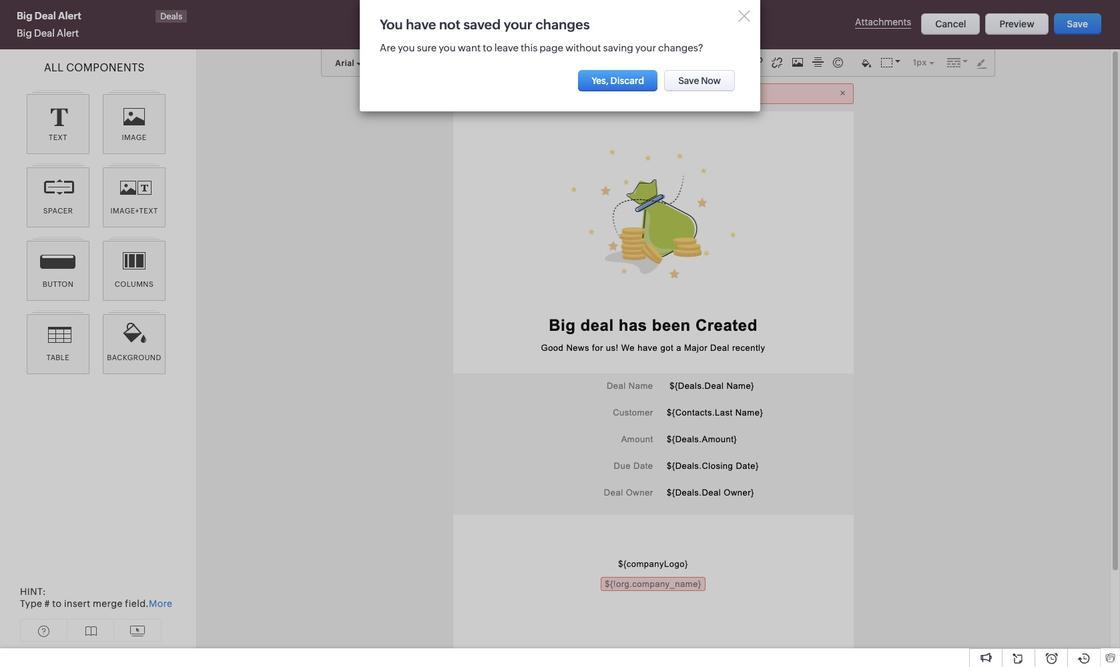 Task type: vqa. For each thing, say whether or not it's contained in the screenshot.
Contacts image
no



Task type: describe. For each thing, give the bounding box(es) containing it.
attachments
[[855, 17, 912, 27]]

not
[[439, 17, 461, 32]]

changes
[[536, 17, 590, 32]]

sure
[[417, 42, 437, 53]]

big deal alert
[[17, 27, 79, 39]]

you have not saved your changes
[[380, 17, 590, 32]]

are you sure you want to leave this page without saving your changes?
[[380, 42, 704, 53]]

are
[[380, 42, 396, 53]]

saved
[[463, 17, 501, 32]]

saving
[[603, 42, 634, 53]]

this
[[521, 42, 538, 53]]

1 you from the left
[[398, 42, 415, 53]]

you
[[380, 17, 403, 32]]

changes?
[[658, 42, 704, 53]]

1 vertical spatial your
[[636, 42, 656, 53]]

alert
[[57, 27, 79, 39]]



Task type: locate. For each thing, give the bounding box(es) containing it.
leave
[[495, 42, 519, 53]]

deal
[[34, 27, 55, 39]]

None button
[[922, 13, 980, 35], [986, 13, 1049, 35], [1054, 13, 1102, 35], [578, 70, 658, 91], [664, 70, 735, 91], [922, 13, 980, 35], [986, 13, 1049, 35], [1054, 13, 1102, 35], [578, 70, 658, 91], [664, 70, 735, 91]]

you right are
[[398, 42, 415, 53]]

you
[[398, 42, 415, 53], [439, 42, 456, 53]]

2 you from the left
[[439, 42, 456, 53]]

1 horizontal spatial your
[[636, 42, 656, 53]]

1 horizontal spatial you
[[439, 42, 456, 53]]

want
[[458, 42, 481, 53]]

to
[[483, 42, 493, 53]]

without
[[565, 42, 601, 53]]

0 horizontal spatial your
[[504, 17, 533, 32]]

deals
[[160, 11, 182, 21]]

you right sure
[[439, 42, 456, 53]]

0 horizontal spatial you
[[398, 42, 415, 53]]

your right saving
[[636, 42, 656, 53]]

big
[[17, 27, 32, 39]]

your
[[504, 17, 533, 32], [636, 42, 656, 53]]

have
[[406, 17, 436, 32]]

page
[[540, 42, 563, 53]]

your up this in the top of the page
[[504, 17, 533, 32]]

0 vertical spatial your
[[504, 17, 533, 32]]

Enter a template name text field
[[13, 10, 157, 23]]



